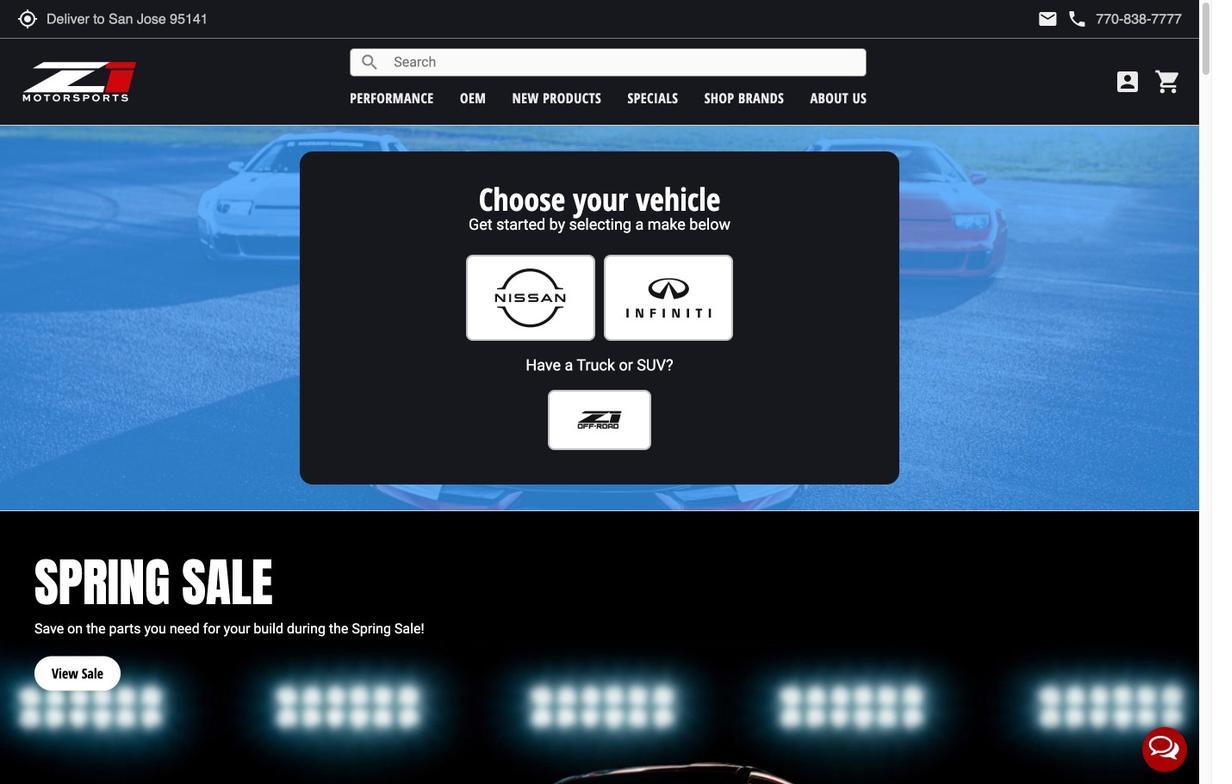 Task type: locate. For each thing, give the bounding box(es) containing it.
infinti logo image
[[614, 264, 723, 332]]



Task type: describe. For each thing, give the bounding box(es) containing it.
nissan logo image
[[476, 264, 585, 332]]

spring sale save on the parts you need for your build during the spring sale! image
[[0, 512, 1199, 785]]

z1 motorsports logo image
[[22, 60, 137, 103]]

Search search field
[[380, 49, 866, 76]]



Task type: vqa. For each thing, say whether or not it's contained in the screenshot.
SPRING SALE SAVE ON THE PARTS YOU NEED FOR YOUR BUILD DURING THE SPRING SALE! image
yes



